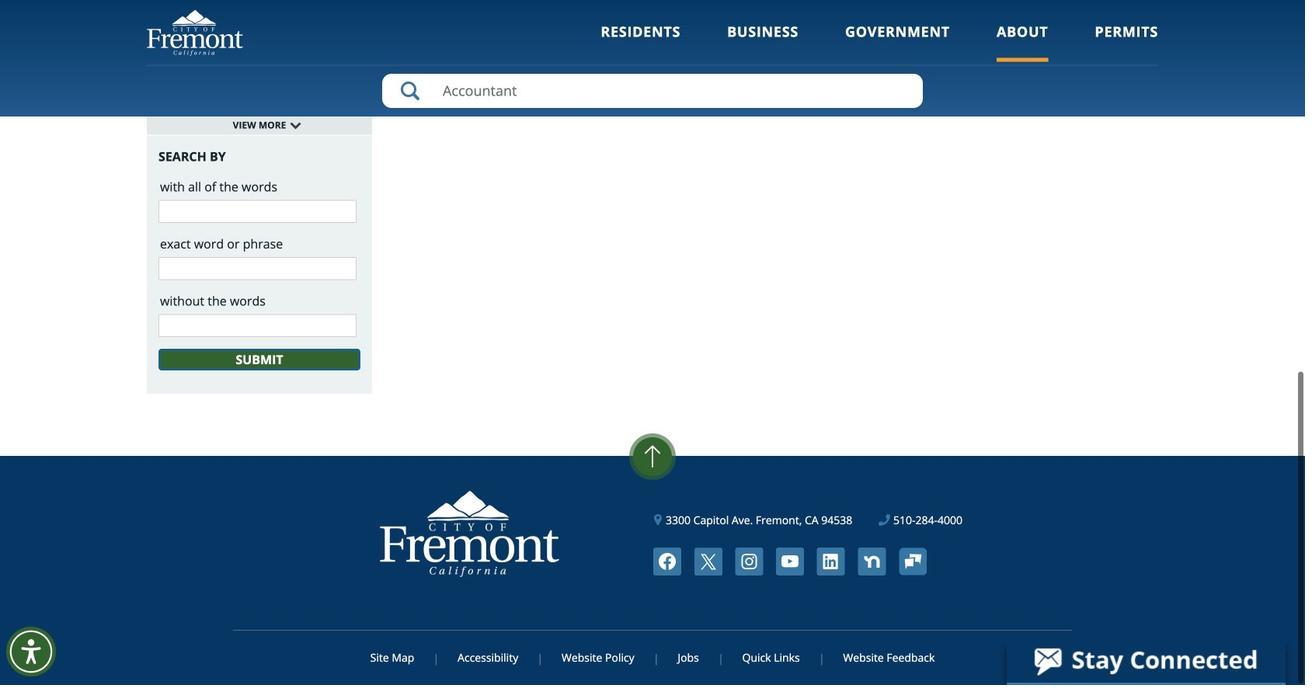 Task type: locate. For each thing, give the bounding box(es) containing it.
None text field
[[158, 200, 356, 223], [158, 314, 356, 337], [158, 200, 356, 223], [158, 314, 356, 337]]

footer yt icon image
[[776, 548, 804, 576]]

footer nd icon image
[[858, 548, 886, 576]]

None checkbox
[[158, 20, 169, 30], [158, 42, 169, 52], [158, 65, 169, 75], [158, 87, 169, 97], [158, 20, 169, 30], [158, 42, 169, 52], [158, 65, 169, 75], [158, 87, 169, 97]]

stay connected image
[[1007, 639, 1284, 683]]

None button
[[158, 349, 360, 370]]

footer fb icon image
[[653, 548, 681, 576]]

None checkbox
[[158, 0, 169, 7]]

None text field
[[158, 257, 356, 280]]

footer li icon image
[[817, 548, 845, 576]]



Task type: describe. For each thing, give the bounding box(es) containing it.
Search text field
[[382, 74, 923, 108]]

footer tw icon image
[[694, 548, 722, 576]]

footer ig icon image
[[735, 548, 763, 576]]

footer my icon image
[[899, 548, 927, 575]]



Task type: vqa. For each thing, say whether or not it's contained in the screenshot.
Property
no



